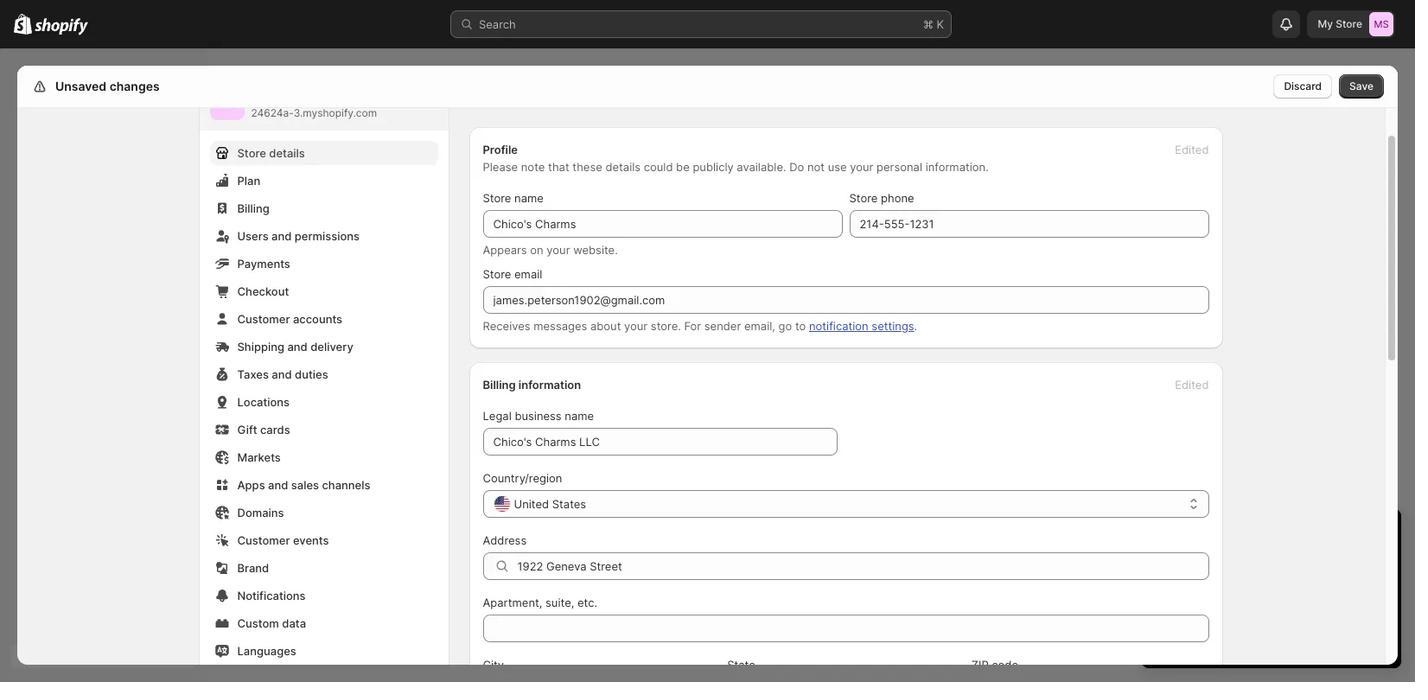 Task type: locate. For each thing, give the bounding box(es) containing it.
0 horizontal spatial name
[[514, 191, 544, 205]]

on inside settings "dialog"
[[530, 243, 543, 257]]

1 horizontal spatial to
[[1231, 584, 1242, 597]]

code
[[992, 658, 1018, 672]]

locations link
[[210, 390, 438, 414]]

started
[[1271, 525, 1330, 545]]

1 vertical spatial billing
[[483, 378, 516, 392]]

trial for ends
[[1186, 556, 1206, 570]]

states
[[552, 497, 586, 511]]

store for store name
[[483, 191, 511, 205]]

sales
[[291, 478, 319, 492]]

details left 'could'
[[605, 160, 641, 174]]

settings
[[52, 79, 101, 93]]

trial inside dropdown button
[[1201, 525, 1232, 545]]

taxes and duties link
[[210, 362, 438, 386]]

0 vertical spatial billing
[[237, 201, 269, 215]]

permissions
[[295, 229, 360, 243]]

customer events
[[237, 533, 329, 547]]

ends
[[1210, 556, 1236, 570]]

and for duties
[[272, 367, 292, 381]]

gift
[[237, 423, 257, 437]]

notification
[[809, 319, 869, 333]]

your left the 'website.'
[[547, 243, 570, 257]]

trial up the ends
[[1201, 525, 1232, 545]]

could
[[644, 160, 673, 174]]

for
[[1159, 601, 1174, 615], [1253, 601, 1268, 615]]

store inside shop settings menu element
[[237, 146, 266, 160]]

billing
[[237, 201, 269, 215], [483, 378, 516, 392]]

united states image
[[491, 496, 512, 512]]

profile
[[483, 143, 518, 156]]

your up select
[[1159, 556, 1183, 570]]

customer events link
[[210, 528, 438, 552]]

0 vertical spatial to
[[795, 319, 806, 333]]

and inside apps and sales channels link
[[268, 478, 288, 492]]

your left store. in the left top of the page
[[624, 319, 648, 333]]

payments link
[[210, 252, 438, 276]]

select a plan to extend your shopify trial for just $1/month for your first 3 months.
[[1159, 584, 1375, 615]]

custom data
[[237, 616, 306, 630]]

markets
[[237, 450, 281, 464]]

1 your from the top
[[1159, 525, 1196, 545]]

on up email
[[530, 243, 543, 257]]

2 your from the top
[[1159, 556, 1183, 570]]

your up your trial ends on
[[1159, 525, 1196, 545]]

and inside users and permissions link
[[272, 229, 292, 243]]

1 horizontal spatial for
[[1253, 601, 1268, 615]]

0 vertical spatial just
[[1237, 525, 1266, 545]]

1 horizontal spatial billing
[[483, 378, 516, 392]]

for down select
[[1159, 601, 1174, 615]]

customer down checkout
[[237, 312, 290, 326]]

my
[[1318, 17, 1333, 30]]

1 vertical spatial trial
[[1186, 556, 1206, 570]]

for down extend
[[1253, 601, 1268, 615]]

trial left the ends
[[1186, 556, 1206, 570]]

customer down the domains
[[237, 533, 290, 547]]

notification settings link
[[809, 319, 914, 333]]

billing up the users
[[237, 201, 269, 215]]

shipping and delivery
[[237, 340, 353, 354]]

my store
[[1318, 17, 1362, 30]]

1 vertical spatial your
[[1159, 556, 1183, 570]]

gift cards link
[[210, 418, 438, 442]]

details down 24624a-
[[269, 146, 305, 160]]

store left phone
[[849, 191, 878, 205]]

2 customer from the top
[[237, 533, 290, 547]]

duties
[[295, 367, 328, 381]]

and right taxes
[[272, 367, 292, 381]]

0 vertical spatial your
[[1159, 525, 1196, 545]]

personal
[[877, 160, 922, 174]]

store details link
[[210, 141, 438, 165]]

1 vertical spatial just
[[1177, 601, 1196, 615]]

store down please
[[483, 191, 511, 205]]

data
[[282, 616, 306, 630]]

dialog
[[1405, 66, 1415, 665]]

discard
[[1284, 80, 1322, 92]]

domains link
[[210, 501, 438, 525]]

0 horizontal spatial just
[[1177, 601, 1196, 615]]

24624a-
[[251, 106, 294, 119]]

delivery
[[310, 340, 353, 354]]

custom
[[237, 616, 279, 630]]

to right the go
[[795, 319, 806, 333]]

0 horizontal spatial details
[[269, 146, 305, 160]]

notifications link
[[210, 584, 438, 608]]

Store name text field
[[483, 210, 842, 238]]

your inside dropdown button
[[1159, 525, 1196, 545]]

0 horizontal spatial on
[[530, 243, 543, 257]]

and right apps at the left
[[268, 478, 288, 492]]

store email
[[483, 267, 542, 281]]

email
[[514, 267, 542, 281]]

and
[[272, 229, 292, 243], [287, 340, 308, 354], [272, 367, 292, 381], [268, 478, 288, 492]]

just inside select a plan to extend your shopify trial for just $1/month for your first 3 months.
[[1177, 601, 1196, 615]]

store down "appears"
[[483, 267, 511, 281]]

1 vertical spatial customer
[[237, 533, 290, 547]]

your trial ends on
[[1159, 556, 1255, 570]]

store up the plan
[[237, 146, 266, 160]]

billing inside shop settings menu element
[[237, 201, 269, 215]]

1 horizontal spatial details
[[605, 160, 641, 174]]

receives messages about your store. for sender email, go to notification settings .
[[483, 319, 917, 333]]

just down select
[[1177, 601, 1196, 615]]

please note that these details could be publicly available. do not use your personal information.
[[483, 160, 989, 174]]

zip
[[972, 658, 989, 672]]

billing for billing information
[[483, 378, 516, 392]]

and right the users
[[272, 229, 292, 243]]

k
[[937, 17, 944, 31]]

0 vertical spatial customer
[[237, 312, 290, 326]]

0 vertical spatial trial
[[1201, 525, 1232, 545]]

name right business
[[565, 409, 594, 423]]

to
[[795, 319, 806, 333], [1231, 584, 1242, 597]]

business
[[515, 409, 562, 423]]

trial inside select a plan to extend your shopify trial for just $1/month for your first 3 months.
[[1354, 584, 1374, 597]]

my store image
[[1369, 12, 1394, 36]]

1 horizontal spatial on
[[1239, 556, 1252, 570]]

trial up months.
[[1354, 584, 1374, 597]]

0 horizontal spatial to
[[795, 319, 806, 333]]

1 vertical spatial to
[[1231, 584, 1242, 597]]

your
[[850, 160, 874, 174], [547, 243, 570, 257], [624, 319, 648, 333], [1284, 584, 1308, 597], [1271, 601, 1294, 615]]

$1/month
[[1199, 601, 1250, 615]]

and inside the taxes and duties link
[[272, 367, 292, 381]]

0 vertical spatial on
[[530, 243, 543, 257]]

1 vertical spatial on
[[1239, 556, 1252, 570]]

1 horizontal spatial just
[[1237, 525, 1266, 545]]

settings dialog
[[17, 48, 1398, 682]]

details
[[269, 146, 305, 160], [605, 160, 641, 174]]

your right use
[[850, 160, 874, 174]]

plan
[[237, 174, 260, 188]]

1 customer from the top
[[237, 312, 290, 326]]

name down note
[[514, 191, 544, 205]]

your trial just started
[[1159, 525, 1330, 545]]

your
[[1159, 525, 1196, 545], [1159, 556, 1183, 570]]

and down customer accounts
[[287, 340, 308, 354]]

billing up legal
[[483, 378, 516, 392]]

to right plan
[[1231, 584, 1242, 597]]

0 horizontal spatial billing
[[237, 201, 269, 215]]

2 vertical spatial trial
[[1354, 584, 1374, 597]]

these
[[573, 160, 602, 174]]

notifications
[[237, 589, 306, 603]]

Store email text field
[[483, 286, 1209, 314]]

customer
[[237, 312, 290, 326], [237, 533, 290, 547]]

0 vertical spatial name
[[514, 191, 544, 205]]

0 horizontal spatial for
[[1159, 601, 1174, 615]]

publicly
[[693, 160, 734, 174]]

trial
[[1201, 525, 1232, 545], [1186, 556, 1206, 570], [1354, 584, 1374, 597]]

and inside shipping and delivery link
[[287, 340, 308, 354]]

languages link
[[210, 639, 438, 663]]

shop settings menu element
[[199, 75, 448, 682]]

your trial just started button
[[1142, 509, 1401, 545]]

name
[[514, 191, 544, 205], [565, 409, 594, 423]]

just left started
[[1237, 525, 1266, 545]]

on right the ends
[[1239, 556, 1252, 570]]

be
[[676, 160, 690, 174]]

1 vertical spatial name
[[565, 409, 594, 423]]



Task type: vqa. For each thing, say whether or not it's contained in the screenshot.
Point of Sale "button"
no



Task type: describe. For each thing, give the bounding box(es) containing it.
billing link
[[210, 196, 438, 220]]

apps
[[237, 478, 265, 492]]

⌘
[[923, 17, 933, 31]]

customer accounts
[[237, 312, 342, 326]]

legal
[[483, 409, 512, 423]]

markets link
[[210, 445, 438, 469]]

to inside settings "dialog"
[[795, 319, 806, 333]]

unsaved
[[55, 79, 106, 93]]

on inside your trial just started element
[[1239, 556, 1252, 570]]

checkout
[[237, 284, 289, 298]]

apps and sales channels link
[[210, 473, 438, 497]]

brand
[[237, 561, 269, 575]]

store.
[[651, 319, 681, 333]]

available.
[[737, 160, 786, 174]]

taxes and duties
[[237, 367, 328, 381]]

shopify image
[[14, 14, 32, 35]]

taxes
[[237, 367, 269, 381]]

and for sales
[[268, 478, 288, 492]]

sender
[[704, 319, 741, 333]]

and for delivery
[[287, 340, 308, 354]]

website.
[[573, 243, 618, 257]]

24624a-3.myshopify.com
[[251, 106, 377, 119]]

users and permissions link
[[210, 224, 438, 248]]

store for store phone
[[849, 191, 878, 205]]

select
[[1159, 584, 1193, 597]]

locations
[[237, 395, 290, 409]]

shopify image
[[35, 18, 88, 35]]

store for store email
[[483, 267, 511, 281]]

Store phone text field
[[849, 210, 1209, 238]]

united states
[[514, 497, 586, 511]]

.
[[914, 319, 917, 333]]

3
[[1321, 601, 1329, 615]]

⌘ k
[[923, 17, 944, 31]]

store right my
[[1336, 17, 1362, 30]]

1 horizontal spatial name
[[565, 409, 594, 423]]

for
[[684, 319, 701, 333]]

gift cards
[[237, 423, 290, 437]]

apartment, suite, etc.
[[483, 596, 597, 609]]

do
[[789, 160, 804, 174]]

information
[[519, 378, 581, 392]]

Legal business name text field
[[483, 428, 837, 456]]

billing information
[[483, 378, 581, 392]]

store name
[[483, 191, 544, 205]]

2 for from the left
[[1253, 601, 1268, 615]]

brand link
[[210, 556, 438, 580]]

your left first
[[1271, 601, 1294, 615]]

payments
[[237, 257, 290, 271]]

use
[[828, 160, 847, 174]]

domains
[[237, 506, 284, 520]]

phone
[[881, 191, 914, 205]]

not
[[807, 160, 825, 174]]

extend
[[1245, 584, 1281, 597]]

Apartment, suite, etc. text field
[[483, 615, 1209, 642]]

email,
[[744, 319, 775, 333]]

customer for customer accounts
[[237, 312, 290, 326]]

just inside dropdown button
[[1237, 525, 1266, 545]]

customer for customer events
[[237, 533, 290, 547]]

users and permissions
[[237, 229, 360, 243]]

search
[[479, 17, 516, 31]]

a
[[1196, 584, 1202, 597]]

custom data link
[[210, 611, 438, 635]]

users
[[237, 229, 269, 243]]

receives
[[483, 319, 530, 333]]

united
[[514, 497, 549, 511]]

appears
[[483, 243, 527, 257]]

plan
[[1205, 584, 1228, 597]]

and for permissions
[[272, 229, 292, 243]]

go
[[779, 319, 792, 333]]

country/region
[[483, 471, 562, 485]]

checkout link
[[210, 279, 438, 303]]

customer accounts link
[[210, 307, 438, 331]]

store phone
[[849, 191, 914, 205]]

to inside select a plan to extend your shopify trial for just $1/month for your first 3 months.
[[1231, 584, 1242, 597]]

trial for just
[[1201, 525, 1232, 545]]

zip code
[[972, 658, 1018, 672]]

suite,
[[546, 596, 574, 609]]

your for your trial just started
[[1159, 525, 1196, 545]]

cards
[[260, 423, 290, 437]]

details inside shop settings menu element
[[269, 146, 305, 160]]

unsaved changes
[[55, 79, 160, 93]]

store for store details
[[237, 146, 266, 160]]

your for your trial ends on
[[1159, 556, 1183, 570]]

city
[[483, 658, 504, 672]]

address
[[483, 533, 527, 547]]

my store image
[[210, 86, 244, 120]]

legal business name
[[483, 409, 594, 423]]

appears on your website.
[[483, 243, 618, 257]]

your up first
[[1284, 584, 1308, 597]]

discard button
[[1274, 74, 1332, 99]]

3.myshopify.com
[[294, 106, 377, 119]]

apps and sales channels
[[237, 478, 370, 492]]

save
[[1349, 80, 1374, 92]]

state
[[727, 658, 755, 672]]

note
[[521, 160, 545, 174]]

shipping
[[237, 340, 284, 354]]

your trial just started element
[[1142, 554, 1401, 668]]

1 for from the left
[[1159, 601, 1174, 615]]

save button
[[1339, 74, 1384, 99]]

billing for billing
[[237, 201, 269, 215]]

etc.
[[577, 596, 597, 609]]

channels
[[322, 478, 370, 492]]

Address text field
[[517, 552, 1209, 580]]

shipping and delivery link
[[210, 335, 438, 359]]

store details
[[237, 146, 305, 160]]



